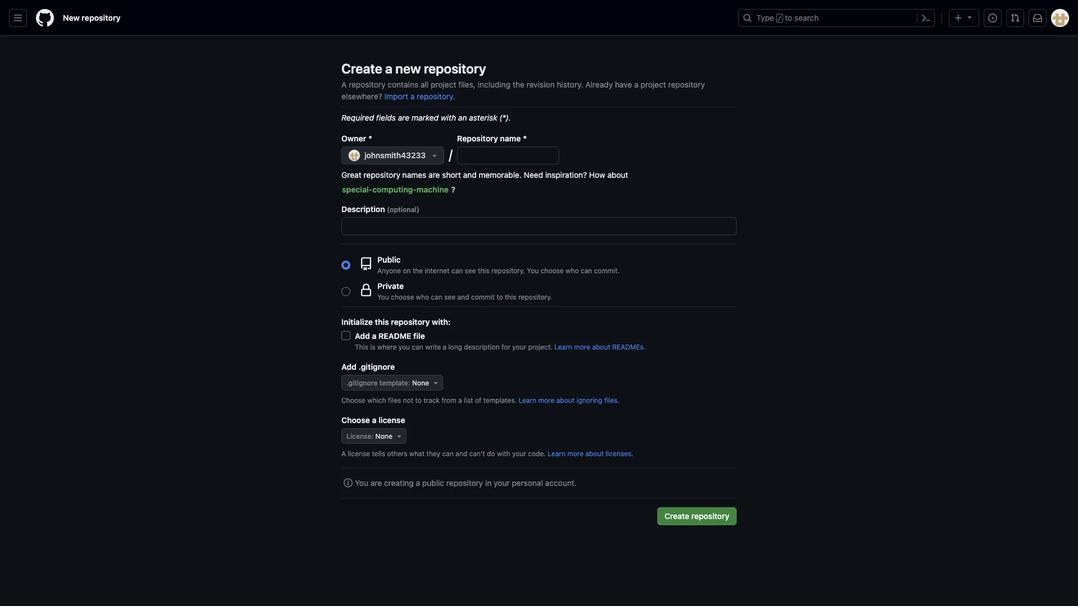 Task type: vqa. For each thing, say whether or not it's contained in the screenshot.
✋
no



Task type: locate. For each thing, give the bounding box(es) containing it.
2 choose from the top
[[342, 416, 370, 425]]

learn
[[555, 343, 573, 351], [519, 397, 537, 405], [548, 450, 566, 458]]

see up private you choose who can see and commit to this repository.
[[465, 267, 476, 275]]

see up with:
[[445, 293, 456, 301]]

description (optional)
[[342, 205, 420, 214]]

and right short
[[463, 170, 477, 180]]

are right fields
[[398, 113, 410, 122]]

/ inside type / to search
[[778, 15, 782, 22]]

0 vertical spatial your
[[513, 343, 527, 351]]

0 vertical spatial add
[[355, 332, 370, 341]]

1 vertical spatial who
[[416, 293, 429, 301]]

0 horizontal spatial who
[[416, 293, 429, 301]]

1 vertical spatial add
[[342, 362, 357, 372]]

0 vertical spatial this
[[478, 267, 490, 275]]

triangle down image up others
[[395, 432, 404, 441]]

with right do
[[497, 450, 511, 458]]

0 vertical spatial choose
[[342, 397, 366, 405]]

account.
[[546, 479, 577, 488]]

1 horizontal spatial choose
[[541, 267, 564, 275]]

: up not at the left of the page
[[408, 379, 411, 387]]

you inside public anyone on the internet can see this repository. you choose who can commit.
[[527, 267, 539, 275]]

your right the for
[[513, 343, 527, 351]]

0 vertical spatial you
[[527, 267, 539, 275]]

2 vertical spatial this
[[375, 318, 389, 327]]

add up this
[[355, 332, 370, 341]]

you
[[527, 267, 539, 275], [378, 293, 389, 301], [355, 479, 369, 488]]

are
[[398, 113, 410, 122], [429, 170, 440, 180], [371, 479, 382, 488]]

0 vertical spatial repository.
[[417, 92, 455, 101]]

a right have
[[635, 80, 639, 89]]

0 vertical spatial with
[[441, 113, 456, 122]]

/
[[778, 15, 782, 22], [449, 147, 453, 162]]

the inside public anyone on the internet can see this repository. you choose who can commit.
[[413, 267, 423, 275]]

1 horizontal spatial see
[[465, 267, 476, 275]]

0 horizontal spatial create
[[342, 61, 383, 76]]

0 vertical spatial learn
[[555, 343, 573, 351]]

special-computing-machine button
[[342, 181, 450, 199]]

create for create a new repository
[[342, 61, 383, 76]]

1 vertical spatial none
[[376, 433, 393, 441]]

to right commit
[[497, 293, 503, 301]]

1 vertical spatial license
[[348, 450, 370, 458]]

add for add .gitignore
[[342, 362, 357, 372]]

1 vertical spatial the
[[413, 267, 423, 275]]

this right commit
[[505, 293, 517, 301]]

2 horizontal spatial are
[[429, 170, 440, 180]]

owner
[[342, 134, 367, 143]]

0 vertical spatial a
[[342, 80, 347, 89]]

project right have
[[641, 80, 667, 89]]

0 vertical spatial the
[[513, 80, 525, 89]]

the left revision
[[513, 80, 525, 89]]

1 horizontal spatial none
[[412, 379, 430, 387]]

*
[[369, 134, 373, 143], [524, 134, 527, 143]]

are up the machine
[[429, 170, 440, 180]]

1 vertical spatial more
[[539, 397, 555, 405]]

0 vertical spatial create
[[342, 61, 383, 76]]

0 horizontal spatial project
[[431, 80, 457, 89]]

0 vertical spatial choose
[[541, 267, 564, 275]]

create for create repository
[[665, 512, 690, 522]]

history.
[[557, 80, 584, 89]]

a up is
[[372, 332, 377, 341]]

are left creating
[[371, 479, 382, 488]]

a
[[342, 80, 347, 89], [342, 450, 346, 458]]

2 vertical spatial to
[[416, 397, 422, 405]]

create inside button
[[665, 512, 690, 522]]

about left the ignoring
[[557, 397, 575, 405]]

your right in
[[494, 479, 510, 488]]

0 horizontal spatial see
[[445, 293, 456, 301]]

* right owner
[[369, 134, 373, 143]]

0 vertical spatial are
[[398, 113, 410, 122]]

from
[[442, 397, 457, 405]]

not
[[403, 397, 414, 405]]

choose for choose which files not to track from a list of templates. learn more about ignoring files.
[[342, 397, 366, 405]]

2 project from the left
[[641, 80, 667, 89]]

1 horizontal spatial to
[[497, 293, 503, 301]]

choose inside private you choose who can see and commit to this repository.
[[391, 293, 414, 301]]

can't
[[470, 450, 486, 458]]

1 vertical spatial and
[[458, 293, 470, 301]]

import
[[385, 92, 409, 101]]

2 horizontal spatial you
[[527, 267, 539, 275]]

1 horizontal spatial create
[[665, 512, 690, 522]]

2 vertical spatial learn
[[548, 450, 566, 458]]

this
[[478, 267, 490, 275], [505, 293, 517, 301], [375, 318, 389, 327]]

a left long
[[443, 343, 447, 351]]

1 vertical spatial create
[[665, 512, 690, 522]]

track
[[424, 397, 440, 405]]

this up readme at left bottom
[[375, 318, 389, 327]]

0 horizontal spatial :
[[372, 433, 374, 441]]

0 horizontal spatial *
[[369, 134, 373, 143]]

:
[[408, 379, 411, 387], [372, 433, 374, 441]]

1 horizontal spatial who
[[566, 267, 579, 275]]

triangle down image
[[431, 151, 440, 160], [432, 379, 441, 388], [395, 432, 404, 441]]

to right not at the left of the page
[[416, 397, 422, 405]]

to
[[786, 13, 793, 22], [497, 293, 503, 301], [416, 397, 422, 405]]

1 vertical spatial triangle down image
[[432, 379, 441, 388]]

new repository
[[63, 13, 121, 22]]

they
[[427, 450, 441, 458]]

0 horizontal spatial to
[[416, 397, 422, 405]]

1 * from the left
[[369, 134, 373, 143]]

a left new
[[386, 61, 393, 76]]

on
[[403, 267, 411, 275]]

readmes.
[[613, 343, 646, 351]]

about right how
[[608, 170, 629, 180]]

add inside add a readme file this is where you can write a long description for your project. learn more about readmes.
[[355, 332, 370, 341]]

can right the 'they'
[[443, 450, 454, 458]]

triangle down image up the machine
[[431, 151, 440, 160]]

triangle down image for add .gitignore
[[432, 379, 441, 388]]

project right all
[[431, 80, 457, 89]]

who left commit.
[[566, 267, 579, 275]]

a up elsewhere?
[[342, 80, 347, 89]]

see
[[465, 267, 476, 275], [445, 293, 456, 301]]

create repository
[[665, 512, 730, 522]]

1 vertical spatial repository.
[[492, 267, 526, 275]]

see inside public anyone on the internet can see this repository. you choose who can commit.
[[465, 267, 476, 275]]

new
[[63, 13, 80, 22]]

1 vertical spatial a
[[342, 450, 346, 458]]

1 vertical spatial choose
[[342, 416, 370, 425]]

triangle down image up 'track'
[[432, 379, 441, 388]]

1 horizontal spatial you
[[378, 293, 389, 301]]

repository. up commit
[[492, 267, 526, 275]]

a up sc 9kayk9 0 icon
[[342, 450, 346, 458]]

you inside private you choose who can see and commit to this repository.
[[378, 293, 389, 301]]

all
[[421, 80, 429, 89]]

0 horizontal spatial with
[[441, 113, 456, 122]]

who inside private you choose who can see and commit to this repository.
[[416, 293, 429, 301]]

0 vertical spatial and
[[463, 170, 477, 180]]

repository. inside public anyone on the internet can see this repository. you choose who can commit.
[[492, 267, 526, 275]]

private
[[378, 282, 404, 291]]

notifications image
[[1034, 13, 1043, 22]]

.gitignore template : none
[[347, 379, 430, 387]]

more right project. at the bottom
[[575, 343, 591, 351]]

this inside public anyone on the internet can see this repository. you choose who can commit.
[[478, 267, 490, 275]]

choose left commit.
[[541, 267, 564, 275]]

1 vertical spatial are
[[429, 170, 440, 180]]

0 horizontal spatial choose
[[391, 293, 414, 301]]

1 vertical spatial to
[[497, 293, 503, 301]]

repository
[[82, 13, 121, 22], [424, 61, 486, 76], [349, 80, 386, 89], [669, 80, 706, 89], [364, 170, 401, 180], [391, 318, 430, 327], [447, 479, 483, 488], [692, 512, 730, 522]]

with left an
[[441, 113, 456, 122]]

about
[[608, 170, 629, 180], [593, 343, 611, 351], [557, 397, 575, 405], [586, 450, 604, 458]]

this up commit
[[478, 267, 490, 275]]

repository inside button
[[692, 512, 730, 522]]

learn right 'templates.' on the left bottom
[[519, 397, 537, 405]]

the
[[513, 80, 525, 89], [413, 267, 423, 275]]

None text field
[[342, 218, 737, 235]]

a left public
[[416, 479, 420, 488]]

2 vertical spatial you
[[355, 479, 369, 488]]

your
[[513, 343, 527, 351], [513, 450, 527, 458], [494, 479, 510, 488]]

none
[[412, 379, 430, 387], [376, 433, 393, 441]]

2 vertical spatial are
[[371, 479, 382, 488]]

create
[[342, 61, 383, 76], [665, 512, 690, 522]]

choose
[[541, 267, 564, 275], [391, 293, 414, 301]]

: down choose a license
[[372, 433, 374, 441]]

to left search
[[786, 13, 793, 22]]

about left the licenses.
[[586, 450, 604, 458]]

the right on in the top of the page
[[413, 267, 423, 275]]

create repository button
[[658, 508, 737, 526]]

your left the code.
[[513, 450, 527, 458]]

1 choose from the top
[[342, 397, 366, 405]]

none up 'track'
[[412, 379, 430, 387]]

license
[[347, 433, 372, 441]]

1 vertical spatial choose
[[391, 293, 414, 301]]

can down file
[[412, 343, 424, 351]]

templates.
[[484, 397, 517, 405]]

0 vertical spatial see
[[465, 267, 476, 275]]

description
[[342, 205, 385, 214]]

0 horizontal spatial you
[[355, 479, 369, 488]]

about inside add a readme file this is where you can write a long description for your project. learn more about readmes.
[[593, 343, 611, 351]]

none up tells
[[376, 433, 393, 441]]

1 vertical spatial with
[[497, 450, 511, 458]]

choose left which
[[342, 397, 366, 405]]

1 horizontal spatial *
[[524, 134, 527, 143]]

.gitignore up .gitignore template : none
[[359, 362, 395, 372]]

/ up short
[[449, 147, 453, 162]]

2 vertical spatial repository.
[[519, 293, 553, 301]]

a for a license tells others what they can and can't do with your code. learn more about licenses.
[[342, 450, 346, 458]]

1 horizontal spatial project
[[641, 80, 667, 89]]

elsewhere?
[[342, 92, 383, 101]]

0 horizontal spatial the
[[413, 267, 423, 275]]

create a new repository
[[342, 61, 486, 76]]

marked
[[412, 113, 439, 122]]

0 vertical spatial license
[[379, 416, 406, 425]]

1 vertical spatial this
[[505, 293, 517, 301]]

repo image
[[360, 258, 373, 271]]

have
[[616, 80, 633, 89]]

and left commit
[[458, 293, 470, 301]]

and inside 'great repository names are short and memorable. need inspiration? how about special-computing-machine ?'
[[463, 170, 477, 180]]

private you choose who can see and commit to this repository.
[[378, 282, 553, 301]]

repository. down public anyone on the internet can see this repository. you choose who can commit. on the top
[[519, 293, 553, 301]]

2 a from the top
[[342, 450, 346, 458]]

0 horizontal spatial license
[[348, 450, 370, 458]]

0 vertical spatial /
[[778, 15, 782, 22]]

0 vertical spatial triangle down image
[[431, 151, 440, 160]]

license down files
[[379, 416, 406, 425]]

license down license
[[348, 450, 370, 458]]

triangle down image inside johnsmith43233 popup button
[[431, 151, 440, 160]]

command palette image
[[922, 13, 931, 22]]

1 vertical spatial you
[[378, 293, 389, 301]]

* right name in the top of the page
[[524, 134, 527, 143]]

2 * from the left
[[524, 134, 527, 143]]

your inside add a readme file this is where you can write a long description for your project. learn more about readmes.
[[513, 343, 527, 351]]

1 vertical spatial see
[[445, 293, 456, 301]]

with
[[441, 113, 456, 122], [497, 450, 511, 458]]

2 vertical spatial triangle down image
[[395, 432, 404, 441]]

project
[[431, 80, 457, 89], [641, 80, 667, 89]]

triangle down image for choose a license
[[395, 432, 404, 441]]

0 horizontal spatial this
[[375, 318, 389, 327]]

1 horizontal spatial :
[[408, 379, 411, 387]]

in
[[486, 479, 492, 488]]

required fields are marked with an asterisk (*).
[[342, 113, 511, 122]]

1 horizontal spatial this
[[478, 267, 490, 275]]

Public radio
[[342, 261, 351, 270]]

and
[[463, 170, 477, 180], [458, 293, 470, 301], [456, 450, 468, 458]]

who down 'internet'
[[416, 293, 429, 301]]

choose down private
[[391, 293, 414, 301]]

1 vertical spatial /
[[449, 147, 453, 162]]

commit
[[472, 293, 495, 301]]

1 vertical spatial learn
[[519, 397, 537, 405]]

template
[[380, 379, 408, 387]]

can up with:
[[431, 293, 443, 301]]

/ right type
[[778, 15, 782, 22]]

learn right the code.
[[548, 450, 566, 458]]

learn right project. at the bottom
[[555, 343, 573, 351]]

file
[[414, 332, 425, 341]]

are inside 'great repository names are short and memorable. need inspiration? how about special-computing-machine ?'
[[429, 170, 440, 180]]

more up account.
[[568, 450, 584, 458]]

2 horizontal spatial this
[[505, 293, 517, 301]]

0 horizontal spatial /
[[449, 147, 453, 162]]

?
[[452, 185, 456, 194]]

Private radio
[[342, 287, 351, 296]]

repository.
[[417, 92, 455, 101], [492, 267, 526, 275], [519, 293, 553, 301]]

memorable.
[[479, 170, 522, 180]]

1 horizontal spatial /
[[778, 15, 782, 22]]

0 vertical spatial who
[[566, 267, 579, 275]]

about left readmes.
[[593, 343, 611, 351]]

repository inside already have a project repository elsewhere?
[[669, 80, 706, 89]]

see inside private you choose who can see and commit to this repository.
[[445, 293, 456, 301]]

about inside 'great repository names are short and memorable. need inspiration? how about special-computing-machine ?'
[[608, 170, 629, 180]]

a
[[386, 61, 393, 76], [635, 80, 639, 89], [411, 92, 415, 101], [372, 332, 377, 341], [443, 343, 447, 351], [459, 397, 462, 405], [372, 416, 377, 425], [416, 479, 420, 488]]

0 vertical spatial more
[[575, 343, 591, 351]]

need
[[524, 170, 544, 180]]

repository. down all
[[417, 92, 455, 101]]

inspiration?
[[546, 170, 587, 180]]

0 vertical spatial to
[[786, 13, 793, 22]]

lock image
[[360, 284, 373, 297]]

and left can't
[[456, 450, 468, 458]]

1 vertical spatial .gitignore
[[347, 379, 378, 387]]

2 vertical spatial your
[[494, 479, 510, 488]]

1 a from the top
[[342, 80, 347, 89]]

choose up license
[[342, 416, 370, 425]]

add
[[355, 332, 370, 341], [342, 362, 357, 372]]

add down this
[[342, 362, 357, 372]]

more left the ignoring
[[539, 397, 555, 405]]

.gitignore down add .gitignore
[[347, 379, 378, 387]]

anyone
[[378, 267, 401, 275]]



Task type: describe. For each thing, give the bounding box(es) containing it.
what
[[410, 450, 425, 458]]

who inside public anyone on the internet can see this repository. you choose who can commit.
[[566, 267, 579, 275]]

a inside already have a project repository elsewhere?
[[635, 80, 639, 89]]

this inside private you choose who can see and commit to this repository.
[[505, 293, 517, 301]]

a up 'license : none' at the left
[[372, 416, 377, 425]]

write
[[426, 343, 441, 351]]

git pull request image
[[1012, 13, 1021, 22]]

ignoring
[[577, 397, 603, 405]]

repository name *
[[457, 134, 527, 143]]

Repository text field
[[458, 147, 559, 164]]

johnsmith43233 button
[[342, 147, 445, 165]]

great repository names are short and memorable. need inspiration? how about special-computing-machine ?
[[342, 170, 631, 194]]

public
[[423, 479, 445, 488]]

computing-
[[373, 185, 417, 194]]

name
[[500, 134, 521, 143]]

2 vertical spatial and
[[456, 450, 468, 458]]

and inside private you choose who can see and commit to this repository.
[[458, 293, 470, 301]]

repository inside 'great repository names are short and memorable. need inspiration? how about special-computing-machine ?'
[[364, 170, 401, 180]]

0 vertical spatial none
[[412, 379, 430, 387]]

machine
[[417, 185, 449, 194]]

add for add a readme file this is where you can write a long description for your project. learn more about readmes.
[[355, 332, 370, 341]]

commit.
[[594, 267, 620, 275]]

choose inside public anyone on the internet can see this repository. you choose who can commit.
[[541, 267, 564, 275]]

choose which files not to track from a list of templates. learn more about ignoring files.
[[342, 397, 620, 405]]

1 horizontal spatial license
[[379, 416, 406, 425]]

to inside private you choose who can see and commit to this repository.
[[497, 293, 503, 301]]

with:
[[432, 318, 451, 327]]

homepage image
[[36, 9, 54, 27]]

1 horizontal spatial are
[[398, 113, 410, 122]]

already
[[586, 80, 613, 89]]

1 vertical spatial your
[[513, 450, 527, 458]]

a repository contains all project files, including the revision history.
[[342, 80, 584, 89]]

owner *
[[342, 134, 373, 143]]

this
[[355, 343, 369, 351]]

public
[[378, 255, 401, 264]]

tells
[[372, 450, 386, 458]]

you are creating a public repository in your personal account.
[[355, 479, 577, 488]]

type / to search
[[757, 13, 819, 22]]

learn inside add a readme file this is where you can write a long description for your project. learn more about readmes.
[[555, 343, 573, 351]]

which
[[368, 397, 386, 405]]

triangle down image
[[966, 13, 975, 22]]

repository
[[457, 134, 498, 143]]

1 project from the left
[[431, 80, 457, 89]]

license : none
[[347, 433, 393, 441]]

2 vertical spatial more
[[568, 450, 584, 458]]

(optional)
[[387, 206, 420, 214]]

can inside add a readme file this is where you can write a long description for your project. learn more about readmes.
[[412, 343, 424, 351]]

can right 'internet'
[[452, 267, 463, 275]]

files.
[[605, 397, 620, 405]]

revision
[[527, 80, 555, 89]]

a left list
[[459, 397, 462, 405]]

personal
[[512, 479, 543, 488]]

1 horizontal spatial with
[[497, 450, 511, 458]]

choose for choose a license
[[342, 416, 370, 425]]

readme
[[379, 332, 412, 341]]

do
[[487, 450, 496, 458]]

new
[[396, 61, 421, 76]]

code.
[[529, 450, 546, 458]]

internet
[[425, 267, 450, 275]]

a down contains
[[411, 92, 415, 101]]

0 horizontal spatial are
[[371, 479, 382, 488]]

can inside private you choose who can see and commit to this repository.
[[431, 293, 443, 301]]

plus image
[[955, 13, 964, 22]]

add a readme file this is where you can write a long description for your project. learn more about readmes.
[[355, 332, 646, 351]]

names
[[403, 170, 427, 180]]

an
[[459, 113, 467, 122]]

required
[[342, 113, 374, 122]]

list
[[464, 397, 474, 405]]

others
[[387, 450, 408, 458]]

description
[[464, 343, 500, 351]]

including
[[478, 80, 511, 89]]

files,
[[459, 80, 476, 89]]

import a repository.
[[385, 92, 455, 101]]

initialize this repository with:
[[342, 318, 451, 327]]

can left commit.
[[581, 267, 593, 275]]

issue opened image
[[989, 13, 998, 22]]

choose a license
[[342, 416, 406, 425]]

already have a project repository elsewhere?
[[342, 80, 706, 101]]

is
[[370, 343, 376, 351]]

files
[[388, 397, 401, 405]]

0 vertical spatial :
[[408, 379, 411, 387]]

creating
[[384, 479, 414, 488]]

import a repository. link
[[385, 92, 455, 101]]

type
[[757, 13, 775, 22]]

project.
[[529, 343, 553, 351]]

2 horizontal spatial to
[[786, 13, 793, 22]]

add .gitignore
[[342, 362, 395, 372]]

search
[[795, 13, 819, 22]]

long
[[449, 343, 462, 351]]

learn more about licenses. link
[[548, 450, 634, 458]]

1 vertical spatial :
[[372, 433, 374, 441]]

great
[[342, 170, 362, 180]]

asterisk
[[469, 113, 498, 122]]

learn more about readmes. link
[[555, 343, 646, 351]]

initialize
[[342, 318, 373, 327]]

fields
[[376, 113, 396, 122]]

special-
[[342, 185, 373, 194]]

of
[[475, 397, 482, 405]]

sc 9kayk9 0 image
[[344, 479, 353, 488]]

licenses.
[[606, 450, 634, 458]]

a for a repository contains all project files, including the revision history.
[[342, 80, 347, 89]]

project inside already have a project repository elsewhere?
[[641, 80, 667, 89]]

short
[[442, 170, 461, 180]]

repository. inside private you choose who can see and commit to this repository.
[[519, 293, 553, 301]]

how
[[590, 170, 606, 180]]

johnsmith43233
[[365, 151, 426, 160]]

where
[[378, 343, 397, 351]]

contains
[[388, 80, 419, 89]]

a license tells others what they can and can't do with your code. learn more about licenses.
[[342, 450, 634, 458]]

Add a README file checkbox
[[342, 332, 351, 341]]

more inside add a readme file this is where you can write a long description for your project. learn more about readmes.
[[575, 343, 591, 351]]

1 horizontal spatial the
[[513, 80, 525, 89]]

0 vertical spatial .gitignore
[[359, 362, 395, 372]]

0 horizontal spatial none
[[376, 433, 393, 441]]



